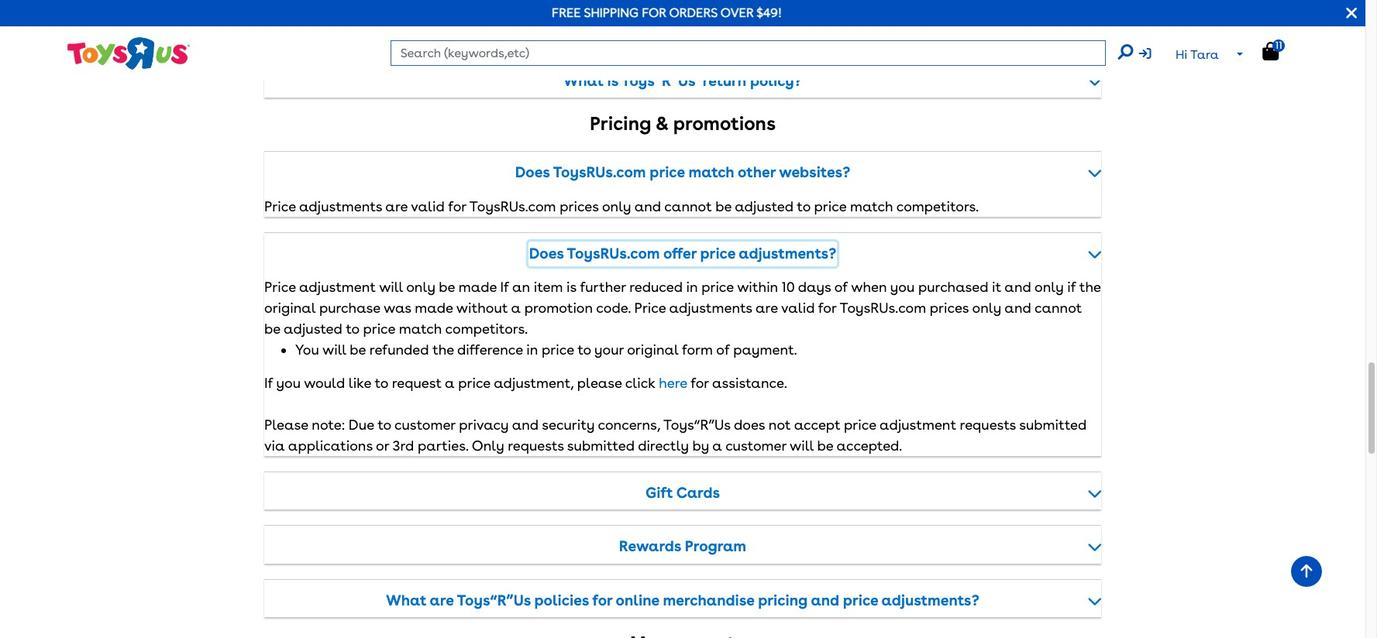 Task type: vqa. For each thing, say whether or not it's contained in the screenshot.
what to the right
yes



Task type: describe. For each thing, give the bounding box(es) containing it.
0 horizontal spatial customer
[[395, 417, 456, 433]]

only up was
[[406, 279, 435, 295]]

reduced
[[630, 279, 683, 295]]

cards
[[676, 484, 720, 502]]

security
[[542, 417, 595, 433]]

price adjustments are valid for toysrus.com prices only and cannot be adjusted to price match competitors.
[[264, 198, 979, 214]]

over
[[721, 5, 754, 20]]

and inside what are toys"r"us policies for online merchandise pricing and price adjustments? link
[[811, 592, 840, 610]]

and inside please note: due to customer privacy and security concerns, toys"r"us does not accept price adjustment requests submitted via applications or 3rd parties. only requests submitted directly by a customer will be accepted.
[[512, 417, 539, 433]]

0 vertical spatial valid
[[411, 198, 445, 214]]

2 items from the left
[[822, 5, 858, 21]]

please
[[577, 375, 622, 391]]

refunded
[[370, 342, 429, 358]]

if inside price adjustment will only be made if an item is further reduced in price within 10 days of when you purchased it and only if the original purchase was made without a promotion code. price adjustments are valid for toysrus.com prices only and cannot be adjusted to price match competitors. you will be refunded the difference in price to your original form of payment.
[[1067, 279, 1076, 295]]

gift cards
[[646, 484, 720, 502]]

1 vertical spatial customer
[[726, 438, 787, 454]]

1 vertical spatial not
[[345, 26, 367, 42]]

refund
[[264, 26, 307, 42]]

adjustment inside price adjustment will only be made if an item is further reduced in price within 10 days of when you purchased it and only if the original purchase was made without a promotion code. price adjustments are valid for toysrus.com prices only and cannot be adjusted to price match competitors. you will be refunded the difference in price to your original form of payment.
[[299, 279, 376, 295]]

does toysrus.com offer price adjustments?
[[529, 245, 837, 262]]

policies
[[534, 592, 589, 610]]

when
[[851, 279, 887, 295]]

1 vertical spatial in
[[527, 342, 538, 358]]

label,
[[748, 5, 786, 21]]

here
[[659, 375, 687, 391]]

3rd
[[393, 438, 414, 454]]

price adjustment will only be made if an item is further reduced in price within 10 days of when you purchased it and only if the original purchase was made without a promotion code. price adjustments are valid for toysrus.com prices only and cannot be adjusted to price match competitors. you will be refunded the difference in price to your original form of payment.
[[264, 279, 1101, 358]]

it
[[992, 279, 1002, 295]]

2 vertical spatial price
[[635, 300, 666, 316]]

0 horizontal spatial cannot
[[665, 198, 712, 214]]

if inside price adjustment will only be made if an item is further reduced in price within 10 days of when you purchased it and only if the original purchase was made without a promotion code. price adjustments are valid for toysrus.com prices only and cannot be adjusted to price match competitors. you will be refunded the difference in price to your original form of payment.
[[500, 279, 509, 295]]

websites?
[[779, 164, 851, 181]]

does
[[734, 417, 765, 433]]

sign in image
[[1139, 47, 1151, 60]]

prices inside price adjustment will only be made if an item is further reduced in price within 10 days of when you purchased it and only if the original purchase was made without a promotion code. price adjustments are valid for toysrus.com prices only and cannot be adjusted to price match competitors. you will be refunded the difference in price to your original form of payment.
[[930, 300, 969, 316]]

shopping bag image
[[1263, 42, 1279, 60]]

click
[[625, 375, 655, 391]]

0 horizontal spatial requests
[[508, 438, 564, 454]]

gift cards link
[[264, 481, 1101, 506]]

1 horizontal spatial may
[[862, 5, 892, 21]]

price for price adjustments are valid for toysrus.com prices only and cannot be adjusted to price match competitors.
[[264, 198, 296, 214]]

is inside what is toys"r"us' return policy? link
[[607, 72, 618, 90]]

processed.
[[390, 26, 460, 42]]

you
[[295, 342, 319, 358]]

further
[[580, 279, 626, 295]]

other
[[738, 164, 776, 181]]

0 horizontal spatial adjustments?
[[739, 245, 837, 262]]

gift
[[646, 484, 673, 502]]

1 items from the left
[[390, 5, 426, 21]]

request
[[392, 375, 442, 391]]

10
[[782, 279, 795, 295]]

to inside please note: due to customer privacy and security concerns, toys"r"us does not accept price adjustment requests submitted via applications or 3rd parties. only requests submitted directly by a customer will be accepted.
[[378, 417, 391, 433]]

to right 'like'
[[375, 375, 388, 391]]

code.
[[596, 300, 631, 316]]

hi
[[1176, 47, 1188, 62]]

be inside please note: due to customer privacy and security concerns, toys"r"us does not accept price adjustment requests submitted via applications or 3rd parties. only requests submitted directly by a customer will be accepted.
[[817, 438, 833, 454]]

accepted.
[[837, 438, 902, 454]]

0 vertical spatial adjusted
[[735, 198, 794, 214]]

free shipping for orders over $49!
[[552, 5, 782, 20]]

shipping
[[584, 5, 639, 20]]

or
[[376, 438, 389, 454]]

please for please note that if items are not shipped with the correct return shipping label, your items may be returned to you and your refund may not be processed.
[[264, 5, 308, 21]]

competitors. inside price adjustment will only be made if an item is further reduced in price within 10 days of when you purchased it and only if the original purchase was made without a promotion code. price adjustments are valid for toysrus.com prices only and cannot be adjusted to price match competitors. you will be refunded the difference in price to your original form of payment.
[[445, 321, 528, 337]]

via
[[264, 438, 285, 454]]

1 horizontal spatial will
[[379, 279, 403, 295]]

payment.
[[733, 342, 797, 358]]

for inside price adjustment will only be made if an item is further reduced in price within 10 days of when you purchased it and only if the original purchase was made without a promotion code. price adjustments are valid for toysrus.com prices only and cannot be adjusted to price match competitors. you will be refunded the difference in price to your original form of payment.
[[818, 300, 837, 316]]

toysrus.com inside price adjustment will only be made if an item is further reduced in price within 10 days of when you purchased it and only if the original purchase was made without a promotion code. price adjustments are valid for toysrus.com prices only and cannot be adjusted to price match competitors. you will be refunded the difference in price to your original form of payment.
[[840, 300, 926, 316]]

you inside price adjustment will only be made if an item is further reduced in price within 10 days of when you purchased it and only if the original purchase was made without a promotion code. price adjustments are valid for toysrus.com prices only and cannot be adjusted to price match competitors. you will be refunded the difference in price to your original form of payment.
[[890, 279, 915, 295]]

difference
[[457, 342, 523, 358]]

pricing & promotions
[[590, 113, 776, 135]]

&
[[656, 113, 669, 135]]

returned
[[915, 5, 972, 21]]

1 horizontal spatial adjustments?
[[882, 592, 979, 610]]

pricing
[[590, 113, 651, 135]]

1 horizontal spatial requests
[[960, 417, 1016, 433]]

note
[[312, 5, 341, 21]]

0 vertical spatial match
[[689, 164, 735, 181]]

rewards
[[619, 538, 681, 556]]

what are toys"r"us policies for online merchandise pricing and price adjustments?
[[386, 592, 979, 610]]

0 vertical spatial original
[[264, 300, 316, 316]]

shipping
[[688, 5, 744, 21]]

to down purchase on the left top
[[346, 321, 360, 337]]

here link
[[659, 375, 687, 391]]

0 vertical spatial prices
[[560, 198, 599, 214]]

due
[[349, 417, 374, 433]]

return inside 'please note that if items are not shipped with the correct return shipping label, your items may be returned to you and your refund may not be processed.'
[[644, 5, 684, 21]]

1 horizontal spatial original
[[627, 342, 679, 358]]

hi tara
[[1176, 47, 1219, 62]]

valid inside price adjustment will only be made if an item is further reduced in price within 10 days of when you purchased it and only if the original purchase was made without a promotion code. price adjustments are valid for toysrus.com prices only and cannot be adjusted to price match competitors. you will be refunded the difference in price to your original form of payment.
[[781, 300, 815, 316]]

promotions
[[673, 113, 776, 135]]

purchased
[[918, 279, 989, 295]]

merchandise
[[663, 592, 755, 610]]

2 vertical spatial the
[[432, 342, 454, 358]]

tara
[[1190, 47, 1219, 62]]

1 vertical spatial of
[[716, 342, 730, 358]]

to down websites?
[[797, 198, 811, 214]]

2 horizontal spatial your
[[1050, 5, 1079, 21]]

only
[[472, 438, 504, 454]]

1 horizontal spatial competitors.
[[897, 198, 979, 214]]

are inside price adjustment will only be made if an item is further reduced in price within 10 days of when you purchased it and only if the original purchase was made without a promotion code. price adjustments are valid for toysrus.com prices only and cannot be adjusted to price match competitors. you will be refunded the difference in price to your original form of payment.
[[756, 300, 778, 316]]

correct
[[594, 5, 641, 21]]

within
[[737, 279, 778, 295]]

policy?
[[750, 72, 802, 90]]

promotion
[[525, 300, 593, 316]]

adjustment,
[[494, 375, 574, 391]]

directly
[[638, 438, 689, 454]]

not inside please note: due to customer privacy and security concerns, toys"r"us does not accept price adjustment requests submitted via applications or 3rd parties. only requests submitted directly by a customer will be accepted.
[[769, 417, 791, 433]]

orders
[[669, 5, 718, 20]]

concerns,
[[598, 417, 660, 433]]

to up please
[[578, 342, 591, 358]]

if you would like to request a price adjustment, please click here for assistance.
[[264, 375, 787, 391]]

item
[[534, 279, 563, 295]]

are inside 'please note that if items are not shipped with the correct return shipping label, your items may be returned to you and your refund may not be processed.'
[[429, 5, 451, 21]]

what are toys"r"us policies for online merchandise pricing and price adjustments? link
[[264, 589, 1101, 614]]

an
[[512, 279, 530, 295]]

what is toys"r"us' return policy?
[[563, 72, 802, 90]]

accept
[[794, 417, 841, 433]]

only right it
[[1035, 279, 1064, 295]]

does toysrus.com offer price adjustments? link
[[264, 241, 1101, 266]]

1 vertical spatial submitted
[[567, 438, 635, 454]]

with
[[536, 5, 565, 21]]



Task type: locate. For each thing, give the bounding box(es) containing it.
please note that if items are not shipped with the correct return shipping label, your items may be returned to you and your refund may not be processed.
[[264, 5, 1079, 42]]

not right the 'does'
[[769, 417, 791, 433]]

is
[[607, 72, 618, 90], [567, 279, 577, 295]]

applications
[[288, 438, 373, 454]]

will inside please note: due to customer privacy and security concerns, toys"r"us does not accept price adjustment requests submitted via applications or 3rd parties. only requests submitted directly by a customer will be accepted.
[[790, 438, 814, 454]]

free
[[552, 5, 581, 20]]

0 horizontal spatial if
[[264, 375, 273, 391]]

what for what are toys"r"us policies for online merchandise pricing and price adjustments?
[[386, 592, 426, 610]]

customer up parties.
[[395, 417, 456, 433]]

price
[[264, 198, 296, 214], [264, 279, 296, 295], [635, 300, 666, 316]]

please note: due to customer privacy and security concerns, toys"r"us does not accept price adjustment requests submitted via applications or 3rd parties. only requests submitted directly by a customer will be accepted.
[[264, 417, 1087, 454]]

price inside please note: due to customer privacy and security concerns, toys"r"us does not accept price adjustment requests submitted via applications or 3rd parties. only requests submitted directly by a customer will be accepted.
[[844, 417, 876, 433]]

will
[[379, 279, 403, 295], [322, 342, 346, 358], [790, 438, 814, 454]]

you inside 'please note that if items are not shipped with the correct return shipping label, your items may be returned to you and your refund may not be processed.'
[[992, 5, 1016, 21]]

customer down the 'does'
[[726, 438, 787, 454]]

adjusted inside price adjustment will only be made if an item is further reduced in price within 10 days of when you purchased it and only if the original purchase was made without a promotion code. price adjustments are valid for toysrus.com prices only and cannot be adjusted to price match competitors. you will be refunded the difference in price to your original form of payment.
[[284, 321, 342, 337]]

toys"r"us inside please note: due to customer privacy and security concerns, toys"r"us does not accept price adjustment requests submitted via applications or 3rd parties. only requests submitted directly by a customer will be accepted.
[[663, 417, 731, 433]]

2 vertical spatial not
[[769, 417, 791, 433]]

1 vertical spatial made
[[415, 300, 453, 316]]

adjustment up purchase on the left top
[[299, 279, 376, 295]]

like
[[349, 375, 371, 391]]

would
[[304, 375, 345, 391]]

a inside price adjustment will only be made if an item is further reduced in price within 10 days of when you purchased it and only if the original purchase was made without a promotion code. price adjustments are valid for toysrus.com prices only and cannot be adjusted to price match competitors. you will be refunded the difference in price to your original form of payment.
[[511, 300, 521, 316]]

to
[[975, 5, 989, 21], [797, 198, 811, 214], [346, 321, 360, 337], [578, 342, 591, 358], [375, 375, 388, 391], [378, 417, 391, 433]]

1 vertical spatial will
[[322, 342, 346, 358]]

not
[[455, 5, 477, 21], [345, 26, 367, 42], [769, 417, 791, 433]]

1 please from the top
[[264, 5, 308, 21]]

toys"r"us left policies
[[457, 592, 531, 610]]

purchase
[[319, 300, 380, 316]]

does toysrus.com price match other websites?
[[515, 164, 851, 181]]

adjustment inside please note: due to customer privacy and security concerns, toys"r"us does not accept price adjustment requests submitted via applications or 3rd parties. only requests submitted directly by a customer will be accepted.
[[880, 417, 956, 433]]

0 vertical spatial not
[[455, 5, 477, 21]]

None search field
[[390, 40, 1133, 66]]

0 horizontal spatial submitted
[[567, 438, 635, 454]]

and inside 'please note that if items are not shipped with the correct return shipping label, your items may be returned to you and your refund may not be processed.'
[[1020, 5, 1046, 21]]

1 horizontal spatial adjustment
[[880, 417, 956, 433]]

of right days on the right top of the page
[[835, 279, 848, 295]]

competitors.
[[897, 198, 979, 214], [445, 321, 528, 337]]

what for what is toys"r"us' return policy?
[[563, 72, 604, 90]]

0 vertical spatial of
[[835, 279, 848, 295]]

for
[[642, 5, 666, 20]]

will right the "you"
[[322, 342, 346, 358]]

match left other at the top right of page
[[689, 164, 735, 181]]

original up the "you"
[[264, 300, 316, 316]]

you right when
[[890, 279, 915, 295]]

0 horizontal spatial adjustments
[[299, 198, 382, 214]]

2 vertical spatial a
[[713, 438, 722, 454]]

the inside 'please note that if items are not shipped with the correct return shipping label, your items may be returned to you and your refund may not be processed.'
[[569, 5, 590, 21]]

match inside price adjustment will only be made if an item is further reduced in price within 10 days of when you purchased it and only if the original purchase was made without a promotion code. price adjustments are valid for toysrus.com prices only and cannot be adjusted to price match competitors. you will be refunded the difference in price to your original form of payment.
[[399, 321, 442, 337]]

11 link
[[1263, 39, 1295, 61]]

match up refunded
[[399, 321, 442, 337]]

price
[[650, 164, 685, 181], [814, 198, 847, 214], [700, 245, 736, 262], [702, 279, 734, 295], [363, 321, 395, 337], [542, 342, 574, 358], [458, 375, 491, 391], [844, 417, 876, 433], [843, 592, 878, 610]]

without
[[456, 300, 508, 316]]

adjusted up the "you"
[[284, 321, 342, 337]]

days
[[798, 279, 831, 295]]

adjustments
[[299, 198, 382, 214], [669, 300, 752, 316]]

not left shipped
[[455, 5, 477, 21]]

1 vertical spatial competitors.
[[445, 321, 528, 337]]

1 horizontal spatial in
[[686, 279, 698, 295]]

1 horizontal spatial items
[[822, 5, 858, 21]]

free shipping for orders over $49! link
[[552, 5, 782, 20]]

0 horizontal spatial not
[[345, 26, 367, 42]]

2 vertical spatial you
[[276, 375, 301, 391]]

1 horizontal spatial toys"r"us
[[663, 417, 731, 433]]

original up click
[[627, 342, 679, 358]]

to inside 'please note that if items are not shipped with the correct return shipping label, your items may be returned to you and your refund may not be processed.'
[[975, 5, 989, 21]]

items right $49! at right top
[[822, 5, 858, 21]]

if
[[500, 279, 509, 295], [264, 375, 273, 391]]

in down does toysrus.com offer price adjustments? link
[[686, 279, 698, 295]]

is right item at the left of page
[[567, 279, 577, 295]]

1 horizontal spatial if
[[1067, 279, 1076, 295]]

0 horizontal spatial may
[[311, 26, 341, 42]]

what
[[563, 72, 604, 90], [386, 592, 426, 610]]

1 horizontal spatial submitted
[[1019, 417, 1087, 433]]

rewards program link
[[264, 535, 1101, 560]]

1 horizontal spatial adjusted
[[735, 198, 794, 214]]

0 horizontal spatial your
[[595, 342, 624, 358]]

0 vertical spatial price
[[264, 198, 296, 214]]

1 horizontal spatial is
[[607, 72, 618, 90]]

1 vertical spatial return
[[703, 72, 747, 90]]

adjustment up accepted.
[[880, 417, 956, 433]]

toys"r"us up by
[[663, 417, 731, 433]]

toys"r"us'
[[622, 72, 699, 90]]

will down accept
[[790, 438, 814, 454]]

0 vertical spatial you
[[992, 5, 1016, 21]]

$49!
[[757, 5, 782, 20]]

not down that at the left top of page
[[345, 26, 367, 42]]

1 horizontal spatial return
[[703, 72, 747, 90]]

a down an
[[511, 300, 521, 316]]

assistance.
[[712, 375, 787, 391]]

may
[[862, 5, 892, 21], [311, 26, 341, 42]]

adjustments?
[[739, 245, 837, 262], [882, 592, 979, 610]]

the
[[569, 5, 590, 21], [1080, 279, 1101, 295], [432, 342, 454, 358]]

parties.
[[418, 438, 468, 454]]

1 vertical spatial price
[[264, 279, 296, 295]]

does for does toysrus.com price match other websites?
[[515, 164, 550, 181]]

a
[[511, 300, 521, 316], [445, 375, 455, 391], [713, 438, 722, 454]]

2 horizontal spatial will
[[790, 438, 814, 454]]

toys r us image
[[66, 36, 190, 71]]

2 please from the top
[[264, 417, 308, 433]]

11
[[1276, 39, 1283, 51]]

1 vertical spatial what
[[386, 592, 426, 610]]

0 vertical spatial a
[[511, 300, 521, 316]]

only down does toysrus.com price match other websites? link
[[602, 198, 631, 214]]

2 horizontal spatial the
[[1080, 279, 1101, 295]]

may left returned
[[862, 5, 892, 21]]

0 vertical spatial made
[[459, 279, 497, 295]]

0 vertical spatial what
[[563, 72, 604, 90]]

items up processed.
[[390, 5, 426, 21]]

please for please note: due to customer privacy and security concerns, toys"r"us does not accept price adjustment requests submitted via applications or 3rd parties. only requests submitted directly by a customer will be accepted.
[[264, 417, 308, 433]]

1 vertical spatial match
[[850, 198, 893, 214]]

to up or
[[378, 417, 391, 433]]

0 horizontal spatial in
[[527, 342, 538, 358]]

Enter Keyword or Item No. search field
[[390, 40, 1106, 66]]

0 horizontal spatial of
[[716, 342, 730, 358]]

return
[[644, 5, 684, 21], [703, 72, 747, 90]]

may down note
[[311, 26, 341, 42]]

0 vertical spatial in
[[686, 279, 698, 295]]

items
[[390, 5, 426, 21], [822, 5, 858, 21]]

1 horizontal spatial your
[[789, 5, 819, 21]]

1 horizontal spatial prices
[[930, 300, 969, 316]]

1 vertical spatial toys"r"us
[[457, 592, 531, 610]]

close button image
[[1347, 5, 1357, 22]]

1 vertical spatial adjustments
[[669, 300, 752, 316]]

return inside what is toys"r"us' return policy? link
[[703, 72, 747, 90]]

0 horizontal spatial toys"r"us
[[457, 592, 531, 610]]

requests
[[960, 417, 1016, 433], [508, 438, 564, 454]]

only down it
[[972, 300, 1002, 316]]

of
[[835, 279, 848, 295], [716, 342, 730, 358]]

to right returned
[[975, 5, 989, 21]]

1 vertical spatial adjustment
[[880, 417, 956, 433]]

program
[[685, 538, 747, 556]]

1 vertical spatial please
[[264, 417, 308, 433]]

please inside 'please note that if items are not shipped with the correct return shipping label, your items may be returned to you and your refund may not be processed.'
[[264, 5, 308, 21]]

0 horizontal spatial a
[[445, 375, 455, 391]]

if left an
[[500, 279, 509, 295]]

adjustments inside price adjustment will only be made if an item is further reduced in price within 10 days of when you purchased it and only if the original purchase was made without a promotion code. price adjustments are valid for toysrus.com prices only and cannot be adjusted to price match competitors. you will be refunded the difference in price to your original form of payment.
[[669, 300, 752, 316]]

toysrus.com
[[553, 164, 646, 181], [470, 198, 556, 214], [567, 245, 660, 262], [840, 300, 926, 316]]

cannot inside price adjustment will only be made if an item is further reduced in price within 10 days of when you purchased it and only if the original purchase was made without a promotion code. price adjustments are valid for toysrus.com prices only and cannot be adjusted to price match competitors. you will be refunded the difference in price to your original form of payment.
[[1035, 300, 1082, 316]]

0 horizontal spatial is
[[567, 279, 577, 295]]

if right that at the left top of page
[[378, 5, 386, 21]]

please up via
[[264, 417, 308, 433]]

1 vertical spatial adjusted
[[284, 321, 342, 337]]

rewards program
[[619, 538, 747, 556]]

is up pricing
[[607, 72, 618, 90]]

1 vertical spatial cannot
[[1035, 300, 1082, 316]]

1 horizontal spatial made
[[459, 279, 497, 295]]

a right 'request'
[[445, 375, 455, 391]]

0 horizontal spatial adjustment
[[299, 279, 376, 295]]

1 horizontal spatial adjustments
[[669, 300, 752, 316]]

adjusted
[[735, 198, 794, 214], [284, 321, 342, 337]]

if inside 'please note that if items are not shipped with the correct return shipping label, your items may be returned to you and your refund may not be processed.'
[[378, 5, 386, 21]]

is inside price adjustment will only be made if an item is further reduced in price within 10 days of when you purchased it and only if the original purchase was made without a promotion code. price adjustments are valid for toysrus.com prices only and cannot be adjusted to price match competitors. you will be refunded the difference in price to your original form of payment.
[[567, 279, 577, 295]]

toys"r"us
[[663, 417, 731, 433], [457, 592, 531, 610]]

0 horizontal spatial competitors.
[[445, 321, 528, 337]]

match down websites?
[[850, 198, 893, 214]]

customer
[[395, 417, 456, 433], [726, 438, 787, 454]]

0 vertical spatial return
[[644, 5, 684, 21]]

of right form
[[716, 342, 730, 358]]

1 horizontal spatial valid
[[781, 300, 815, 316]]

1 vertical spatial does
[[529, 245, 564, 262]]

2 horizontal spatial you
[[992, 5, 1016, 21]]

does for does toysrus.com offer price adjustments?
[[529, 245, 564, 262]]

1 vertical spatial you
[[890, 279, 915, 295]]

please inside please note: due to customer privacy and security concerns, toys"r"us does not accept price adjustment requests submitted via applications or 3rd parties. only requests submitted directly by a customer will be accepted.
[[264, 417, 308, 433]]

are
[[429, 5, 451, 21], [386, 198, 408, 214], [756, 300, 778, 316], [430, 592, 454, 610]]

0 vertical spatial adjustments?
[[739, 245, 837, 262]]

will up was
[[379, 279, 403, 295]]

what is toys"r"us' return policy? link
[[264, 69, 1101, 94]]

0 horizontal spatial match
[[399, 321, 442, 337]]

please up refund
[[264, 5, 308, 21]]

0 horizontal spatial original
[[264, 300, 316, 316]]

online
[[616, 592, 659, 610]]

your
[[789, 5, 819, 21], [1050, 5, 1079, 21], [595, 342, 624, 358]]

a inside please note: due to customer privacy and security concerns, toys"r"us does not accept price adjustment requests submitted via applications or 3rd parties. only requests submitted directly by a customer will be accepted.
[[713, 438, 722, 454]]

1 horizontal spatial if
[[500, 279, 509, 295]]

offer
[[663, 245, 697, 262]]

0 horizontal spatial items
[[390, 5, 426, 21]]

0 vertical spatial please
[[264, 5, 308, 21]]

1 vertical spatial if
[[1067, 279, 1076, 295]]

in up adjustment,
[[527, 342, 538, 358]]

was
[[384, 300, 411, 316]]

0 vertical spatial adjustments
[[299, 198, 382, 214]]

hi tara button
[[1139, 40, 1253, 70]]

adjusted down other at the top right of page
[[735, 198, 794, 214]]

that
[[345, 5, 374, 21]]

0 vertical spatial the
[[569, 5, 590, 21]]

1 vertical spatial may
[[311, 26, 341, 42]]

for
[[448, 198, 466, 214], [818, 300, 837, 316], [691, 375, 709, 391], [593, 592, 613, 610]]

prices
[[560, 198, 599, 214], [930, 300, 969, 316]]

form
[[682, 342, 713, 358]]

in
[[686, 279, 698, 295], [527, 342, 538, 358]]

0 vertical spatial toys"r"us
[[663, 417, 731, 433]]

note:
[[312, 417, 345, 433]]

if right it
[[1067, 279, 1076, 295]]

does toysrus.com price match other websites? link
[[264, 161, 1101, 185]]

you left would
[[276, 375, 301, 391]]

1 vertical spatial the
[[1080, 279, 1101, 295]]

1 horizontal spatial a
[[511, 300, 521, 316]]

0 horizontal spatial what
[[386, 592, 426, 610]]

pricing
[[758, 592, 808, 610]]

1 horizontal spatial what
[[563, 72, 604, 90]]

0 horizontal spatial prices
[[560, 198, 599, 214]]

1 horizontal spatial not
[[455, 5, 477, 21]]

1 horizontal spatial the
[[569, 5, 590, 21]]

0 vertical spatial may
[[862, 5, 892, 21]]

1 horizontal spatial you
[[890, 279, 915, 295]]

0 vertical spatial competitors.
[[897, 198, 979, 214]]

1 vertical spatial if
[[264, 375, 273, 391]]

you right returned
[[992, 5, 1016, 21]]

0 vertical spatial submitted
[[1019, 417, 1087, 433]]

0 horizontal spatial made
[[415, 300, 453, 316]]

1 vertical spatial valid
[[781, 300, 815, 316]]

1 vertical spatial is
[[567, 279, 577, 295]]

price for price adjustment will only be made if an item is further reduced in price within 10 days of when you purchased it and only if the original purchase was made without a promotion code. price adjustments are valid for toysrus.com prices only and cannot be adjusted to price match competitors. you will be refunded the difference in price to your original form of payment.
[[264, 279, 296, 295]]

1 vertical spatial original
[[627, 342, 679, 358]]

1 horizontal spatial of
[[835, 279, 848, 295]]

your inside price adjustment will only be made if an item is further reduced in price within 10 days of when you purchased it and only if the original purchase was made without a promotion code. price adjustments are valid for toysrus.com prices only and cannot be adjusted to price match competitors. you will be refunded the difference in price to your original form of payment.
[[595, 342, 624, 358]]

0 horizontal spatial you
[[276, 375, 301, 391]]

made right was
[[415, 300, 453, 316]]

0 vertical spatial requests
[[960, 417, 1016, 433]]

if left would
[[264, 375, 273, 391]]

made up without
[[459, 279, 497, 295]]

by
[[693, 438, 709, 454]]

1 horizontal spatial match
[[689, 164, 735, 181]]

a right by
[[713, 438, 722, 454]]



